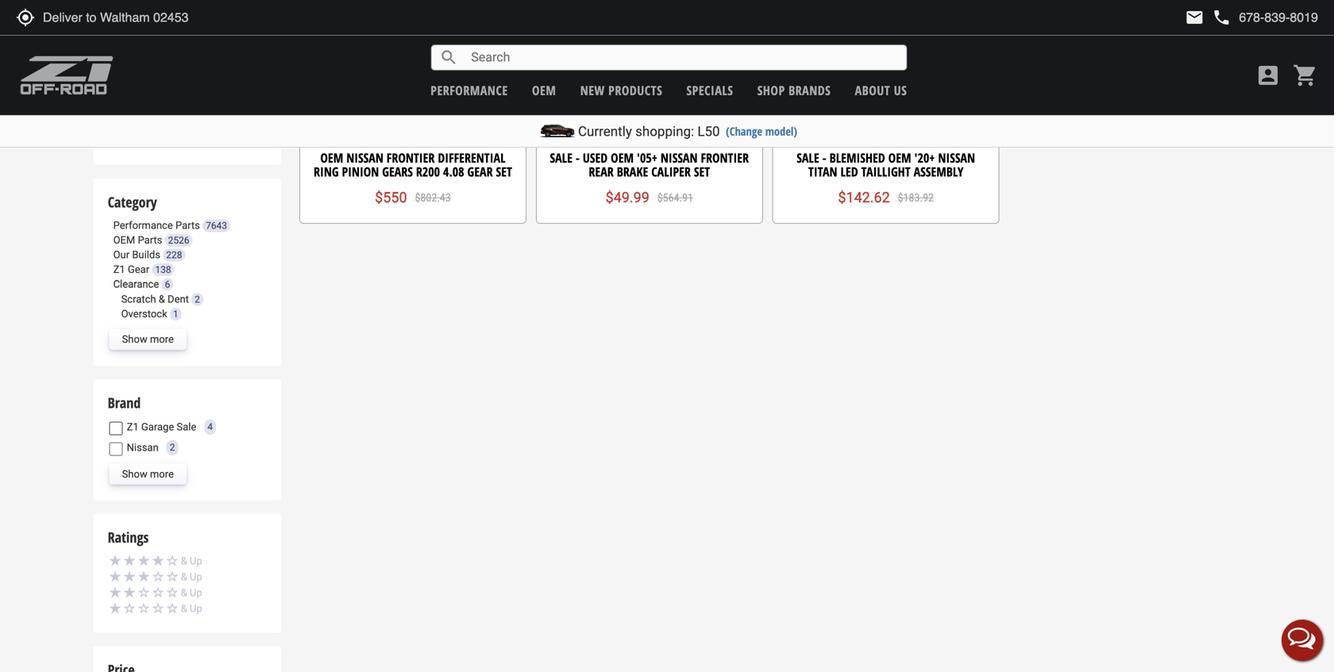 Task type: describe. For each thing, give the bounding box(es) containing it.
$802.43
[[415, 191, 451, 204]]

set for gear
[[496, 163, 512, 180]]

oem link
[[532, 82, 556, 99]]

led
[[841, 163, 858, 180]]

z1 garage sale
[[127, 421, 196, 433]]

new
[[580, 82, 605, 99]]

mail link
[[1185, 8, 1204, 27]]

4
[[208, 422, 213, 433]]

about us link
[[855, 82, 907, 99]]

performance
[[431, 82, 508, 99]]

search
[[439, 48, 458, 67]]

sale - used oem '05+ nissan frontier rear brake caliper set
[[550, 149, 749, 180]]

clearance
[[113, 279, 159, 290]]

d40
[[191, 21, 209, 33]]

'05+
[[637, 149, 658, 166]]

gear inside oem nissan frontier differential ring pinion gears r200 4.08 gear set
[[467, 163, 493, 180]]

$183.92
[[898, 191, 934, 204]]

nissan inside the sale - used oem '05+ nissan frontier rear brake caliper set
[[661, 149, 698, 166]]

overstock
[[121, 308, 167, 320]]

2 inside category performance parts 7643 oem parts 2526 our builds 228 z1 gear 138 clearance 6 scratch & dent 2 overstock 1
[[195, 294, 200, 305]]

sale for sale - used oem '05+ nissan frontier rear brake caliper set
[[550, 149, 573, 166]]

set for caliper
[[694, 163, 710, 180]]

titan
[[808, 163, 838, 180]]

nissan down garage
[[127, 442, 159, 454]]

1 horizontal spatial z1
[[127, 421, 139, 433]]

shopping:
[[635, 124, 694, 139]]

phone link
[[1212, 8, 1318, 27]]

mail phone
[[1185, 8, 1231, 27]]

currently
[[578, 124, 632, 139]]

z1 inside category performance parts 7643 oem parts 2526 our builds 228 z1 gear 138 clearance 6 scratch & dent 2 overstock 1
[[113, 264, 125, 276]]

& for 1 & up element
[[181, 603, 187, 615]]

oem inside the sale - used oem '05+ nissan frontier rear brake caliper set
[[611, 149, 634, 166]]

show for category
[[122, 334, 147, 346]]

more for category
[[150, 334, 174, 346]]

show for brand
[[122, 469, 147, 480]]

& for 2 & up element
[[181, 587, 187, 599]]

$564.91
[[658, 191, 693, 204]]

& up for 2 & up element
[[181, 587, 202, 599]]

show more button for brand
[[109, 464, 187, 485]]

dent
[[168, 293, 189, 305]]

garage
[[141, 421, 174, 433]]

138
[[155, 265, 171, 276]]

oem inside sale - blemished oem '20+ nissan titan led taillight assembly
[[888, 149, 911, 166]]

6
[[165, 279, 170, 290]]

ring
[[314, 163, 339, 180]]

228
[[166, 250, 182, 261]]

up for '4 & up' element
[[190, 556, 202, 568]]

frontier inside oem nissan frontier differential ring pinion gears r200 4.08 gear set
[[387, 149, 435, 166]]

phone
[[1212, 8, 1231, 27]]

z1 motorsports logo image
[[20, 56, 114, 95]]

shopping_cart
[[1293, 63, 1318, 88]]

$550
[[375, 189, 407, 206]]

1 vertical spatial 2
[[170, 442, 175, 454]]

about us
[[855, 82, 907, 99]]

shopping_cart link
[[1289, 63, 1318, 88]]

- for used
[[576, 149, 580, 166]]

& inside category performance parts 7643 oem parts 2526 our builds 228 z1 gear 138 clearance 6 scratch & dent 2 overstock 1
[[159, 293, 165, 305]]

sale
[[177, 421, 196, 433]]

model)
[[765, 124, 797, 139]]

shop
[[758, 82, 785, 99]]

performance link
[[431, 82, 508, 99]]



Task type: vqa. For each thing, say whether or not it's contained in the screenshot.


Task type: locate. For each thing, give the bounding box(es) containing it.
assembly
[[914, 163, 964, 180]]

category
[[108, 193, 157, 212]]

z1
[[113, 264, 125, 276], [127, 421, 139, 433]]

sale left used
[[550, 149, 573, 166]]

$49.99
[[606, 189, 650, 206]]

oem left the new
[[532, 82, 556, 99]]

2 show more button from the top
[[109, 464, 187, 485]]

blemished
[[830, 149, 885, 166]]

2 show from the top
[[122, 469, 147, 480]]

gear
[[467, 163, 493, 180], [128, 264, 149, 276]]

builds
[[132, 249, 160, 261]]

oem inside category performance parts 7643 oem parts 2526 our builds 228 z1 gear 138 clearance 6 scratch & dent 2 overstock 1
[[113, 234, 135, 246]]

1 vertical spatial gear
[[128, 264, 149, 276]]

show more button for category
[[109, 330, 187, 350]]

& up 1 & up element
[[181, 587, 187, 599]]

& for 3 & up element
[[181, 572, 187, 583]]

rear
[[589, 163, 614, 180]]

1 & up element
[[109, 601, 265, 617]]

1 set from the left
[[496, 163, 512, 180]]

- left used
[[576, 149, 580, 166]]

category performance parts 7643 oem parts 2526 our builds 228 z1 gear 138 clearance 6 scratch & dent 2 overstock 1
[[108, 193, 227, 320]]

sale - blemished oem '20+ nissan titan led taillight assembly
[[797, 149, 975, 180]]

3 up from the top
[[190, 587, 202, 599]]

show more
[[122, 334, 174, 346], [122, 469, 174, 480]]

gear right 4.08 on the left of page
[[467, 163, 493, 180]]

shop brands link
[[758, 82, 831, 99]]

2 right dent
[[195, 294, 200, 305]]

z1 left garage
[[127, 421, 139, 433]]

4.08
[[443, 163, 464, 180]]

None checkbox
[[109, 443, 123, 456]]

$142.62 $183.92
[[838, 189, 934, 206]]

$142.62
[[838, 189, 890, 206]]

0 horizontal spatial set
[[496, 163, 512, 180]]

& up 2 & up element
[[181, 572, 187, 583]]

up
[[190, 556, 202, 568], [190, 572, 202, 583], [190, 587, 202, 599], [190, 603, 202, 615]]

1 show more button from the top
[[109, 330, 187, 350]]

& up 3 & up element
[[181, 556, 187, 568]]

new products
[[580, 82, 663, 99]]

(change
[[726, 124, 763, 139]]

l50
[[698, 124, 720, 139]]

- for blemished
[[823, 149, 827, 166]]

gear up "clearance"
[[128, 264, 149, 276]]

0 vertical spatial 2
[[195, 294, 200, 305]]

-
[[576, 149, 580, 166], [823, 149, 827, 166]]

nissan down 'currently shopping: l50 (change model)'
[[661, 149, 698, 166]]

sale down the model)
[[797, 149, 819, 166]]

up for 2 & up element
[[190, 587, 202, 599]]

shop brands
[[758, 82, 831, 99]]

mail
[[1185, 8, 1204, 27]]

0 vertical spatial show
[[122, 334, 147, 346]]

specials
[[687, 82, 733, 99]]

frontier up $550 $802.43 in the left top of the page
[[387, 149, 435, 166]]

& up up 3 & up element
[[181, 556, 202, 568]]

& up for 1 & up element
[[181, 603, 202, 615]]

set
[[496, 163, 512, 180], [694, 163, 710, 180]]

taillight
[[861, 163, 911, 180]]

frontier d40
[[191, 6, 239, 33]]

- inside the sale - used oem '05+ nissan frontier rear brake caliper set
[[576, 149, 580, 166]]

show more down garage
[[122, 469, 174, 480]]

up for 1 & up element
[[190, 603, 202, 615]]

1
[[173, 309, 178, 320]]

2
[[195, 294, 200, 305], [170, 442, 175, 454]]

1 & up from the top
[[181, 556, 202, 568]]

1 sale from the left
[[550, 149, 573, 166]]

parts up builds on the top of the page
[[138, 234, 162, 246]]

1 up from the top
[[190, 556, 202, 568]]

nissan
[[346, 149, 383, 166], [661, 149, 698, 166], [938, 149, 975, 166], [127, 442, 159, 454]]

our
[[113, 249, 130, 261]]

2 up from the top
[[190, 572, 202, 583]]

oem up our
[[113, 234, 135, 246]]

3 & up element
[[109, 569, 265, 586]]

account_box
[[1256, 63, 1281, 88]]

used
[[583, 149, 608, 166]]

nissan frontier d40 2005 2006 2007 2008 2009 2010 2011 2012 2013 2014 2015 2016 2017 2018 2019 2020 2021 vq40de vq38dd qr25de 4.0l 3.8l 2.5l s se sl sv le xe pro-4x offroad z1 off-road image
[[124, 9, 187, 30]]

gear inside category performance parts 7643 oem parts 2526 our builds 228 z1 gear 138 clearance 6 scratch & dent 2 overstock 1
[[128, 264, 149, 276]]

& up up 1 & up element
[[181, 587, 202, 599]]

& down 6
[[159, 293, 165, 305]]

parts up 2526 on the left top
[[175, 220, 200, 231]]

2526
[[168, 235, 189, 246]]

us
[[894, 82, 907, 99]]

(change model) link
[[726, 124, 797, 139]]

frontier
[[191, 6, 239, 18]]

- inside sale - blemished oem '20+ nissan titan led taillight assembly
[[823, 149, 827, 166]]

0 horizontal spatial z1
[[113, 264, 125, 276]]

more for brand
[[150, 469, 174, 480]]

pinion
[[342, 163, 379, 180]]

currently shopping: l50 (change model)
[[578, 124, 797, 139]]

show more button down overstock
[[109, 330, 187, 350]]

nissan right '20+
[[938, 149, 975, 166]]

show more button down garage
[[109, 464, 187, 485]]

1 vertical spatial parts
[[138, 234, 162, 246]]

1 horizontal spatial sale
[[797, 149, 819, 166]]

0 vertical spatial parts
[[175, 220, 200, 231]]

sale
[[550, 149, 573, 166], [797, 149, 819, 166]]

oem
[[532, 82, 556, 99], [320, 149, 343, 166], [611, 149, 634, 166], [888, 149, 911, 166], [113, 234, 135, 246]]

2 more from the top
[[150, 469, 174, 480]]

z1 down our
[[113, 264, 125, 276]]

set right 4.08 on the left of page
[[496, 163, 512, 180]]

sale inside the sale - used oem '05+ nissan frontier rear brake caliper set
[[550, 149, 573, 166]]

& up down 2 & up element
[[181, 603, 202, 615]]

gears
[[382, 163, 413, 180]]

oem left gears
[[320, 149, 343, 166]]

1 horizontal spatial parts
[[175, 220, 200, 231]]

1 vertical spatial show
[[122, 469, 147, 480]]

parts
[[175, 220, 200, 231], [138, 234, 162, 246]]

frontier inside the sale - used oem '05+ nissan frontier rear brake caliper set
[[701, 149, 749, 166]]

2 frontier from the left
[[701, 149, 749, 166]]

1 vertical spatial z1
[[127, 421, 139, 433]]

r200
[[416, 163, 440, 180]]

7643
[[206, 220, 227, 231]]

ratings
[[108, 528, 149, 548]]

up down 2 & up element
[[190, 603, 202, 615]]

up for 3 & up element
[[190, 572, 202, 583]]

& down 2 & up element
[[181, 603, 187, 615]]

differential
[[438, 149, 506, 166]]

up up 2 & up element
[[190, 572, 202, 583]]

2 sale from the left
[[797, 149, 819, 166]]

1 more from the top
[[150, 334, 174, 346]]

oem nissan frontier differential ring pinion gears r200 4.08 gear set
[[314, 149, 512, 180]]

scratch
[[121, 293, 156, 305]]

frontier
[[387, 149, 435, 166], [701, 149, 749, 166]]

products
[[609, 82, 663, 99]]

& up for 3 & up element
[[181, 572, 202, 583]]

4 & up from the top
[[181, 603, 202, 615]]

set inside the sale - used oem '05+ nissan frontier rear brake caliper set
[[694, 163, 710, 180]]

nissan inside oem nissan frontier differential ring pinion gears r200 4.08 gear set
[[346, 149, 383, 166]]

0 horizontal spatial -
[[576, 149, 580, 166]]

show more for category
[[122, 334, 174, 346]]

more
[[150, 334, 174, 346], [150, 469, 174, 480]]

account_box link
[[1252, 63, 1285, 88]]

1 horizontal spatial 2
[[195, 294, 200, 305]]

0 horizontal spatial 2
[[170, 442, 175, 454]]

up up 1 & up element
[[190, 587, 202, 599]]

2 & up element
[[109, 585, 265, 602]]

& up
[[181, 556, 202, 568], [181, 572, 202, 583], [181, 587, 202, 599], [181, 603, 202, 615]]

frontier down l50
[[701, 149, 749, 166]]

set inside oem nissan frontier differential ring pinion gears r200 4.08 gear set
[[496, 163, 512, 180]]

0 horizontal spatial gear
[[128, 264, 149, 276]]

specials link
[[687, 82, 733, 99]]

1 vertical spatial more
[[150, 469, 174, 480]]

2 & up from the top
[[181, 572, 202, 583]]

oem inside oem nissan frontier differential ring pinion gears r200 4.08 gear set
[[320, 149, 343, 166]]

show more for brand
[[122, 469, 174, 480]]

1 show more from the top
[[122, 334, 174, 346]]

nissan right ring
[[346, 149, 383, 166]]

1 show from the top
[[122, 334, 147, 346]]

oem left '20+
[[888, 149, 911, 166]]

& up for '4 & up' element
[[181, 556, 202, 568]]

show more down overstock
[[122, 334, 174, 346]]

0 vertical spatial show more button
[[109, 330, 187, 350]]

my_location
[[16, 8, 35, 27]]

0 horizontal spatial parts
[[138, 234, 162, 246]]

None checkbox
[[109, 15, 120, 28], [109, 48, 122, 62], [109, 422, 123, 436], [109, 15, 120, 28], [109, 48, 122, 62], [109, 422, 123, 436]]

about
[[855, 82, 891, 99]]

1 horizontal spatial set
[[694, 163, 710, 180]]

$49.99 $564.91
[[606, 189, 693, 206]]

'20+
[[915, 149, 935, 166]]

1 horizontal spatial gear
[[467, 163, 493, 180]]

2 set from the left
[[694, 163, 710, 180]]

2 - from the left
[[823, 149, 827, 166]]

nissan inside sale - blemished oem '20+ nissan titan led taillight assembly
[[938, 149, 975, 166]]

performance
[[113, 220, 173, 231]]

1 horizontal spatial -
[[823, 149, 827, 166]]

show down overstock
[[122, 334, 147, 346]]

& up up 2 & up element
[[181, 572, 202, 583]]

1 vertical spatial show more
[[122, 469, 174, 480]]

0 horizontal spatial sale
[[550, 149, 573, 166]]

0 horizontal spatial frontier
[[387, 149, 435, 166]]

& for '4 & up' element
[[181, 556, 187, 568]]

0 vertical spatial gear
[[467, 163, 493, 180]]

oem left '05+
[[611, 149, 634, 166]]

0 vertical spatial more
[[150, 334, 174, 346]]

0 vertical spatial show more
[[122, 334, 174, 346]]

Search search field
[[458, 45, 906, 70]]

2 show more from the top
[[122, 469, 174, 480]]

set right caliper
[[694, 163, 710, 180]]

brand
[[108, 393, 141, 413]]

sale for sale - blemished oem '20+ nissan titan led taillight assembly
[[797, 149, 819, 166]]

brake
[[617, 163, 648, 180]]

3 & up from the top
[[181, 587, 202, 599]]

caliper
[[651, 163, 691, 180]]

0 vertical spatial z1
[[113, 264, 125, 276]]

$550 $802.43
[[375, 189, 451, 206]]

4 up from the top
[[190, 603, 202, 615]]

show more button
[[109, 330, 187, 350], [109, 464, 187, 485]]

sale inside sale - blemished oem '20+ nissan titan led taillight assembly
[[797, 149, 819, 166]]

2 down z1 garage sale at bottom
[[170, 442, 175, 454]]

1 frontier from the left
[[387, 149, 435, 166]]

1 horizontal spatial frontier
[[701, 149, 749, 166]]

more down the 1
[[150, 334, 174, 346]]

show down garage
[[122, 469, 147, 480]]

more down z1 garage sale at bottom
[[150, 469, 174, 480]]

new products link
[[580, 82, 663, 99]]

&
[[159, 293, 165, 305], [181, 556, 187, 568], [181, 572, 187, 583], [181, 587, 187, 599], [181, 603, 187, 615]]

- left led
[[823, 149, 827, 166]]

brands
[[789, 82, 831, 99]]

1 vertical spatial show more button
[[109, 464, 187, 485]]

1 - from the left
[[576, 149, 580, 166]]

4 & up element
[[109, 553, 265, 570]]

up up 3 & up element
[[190, 556, 202, 568]]



